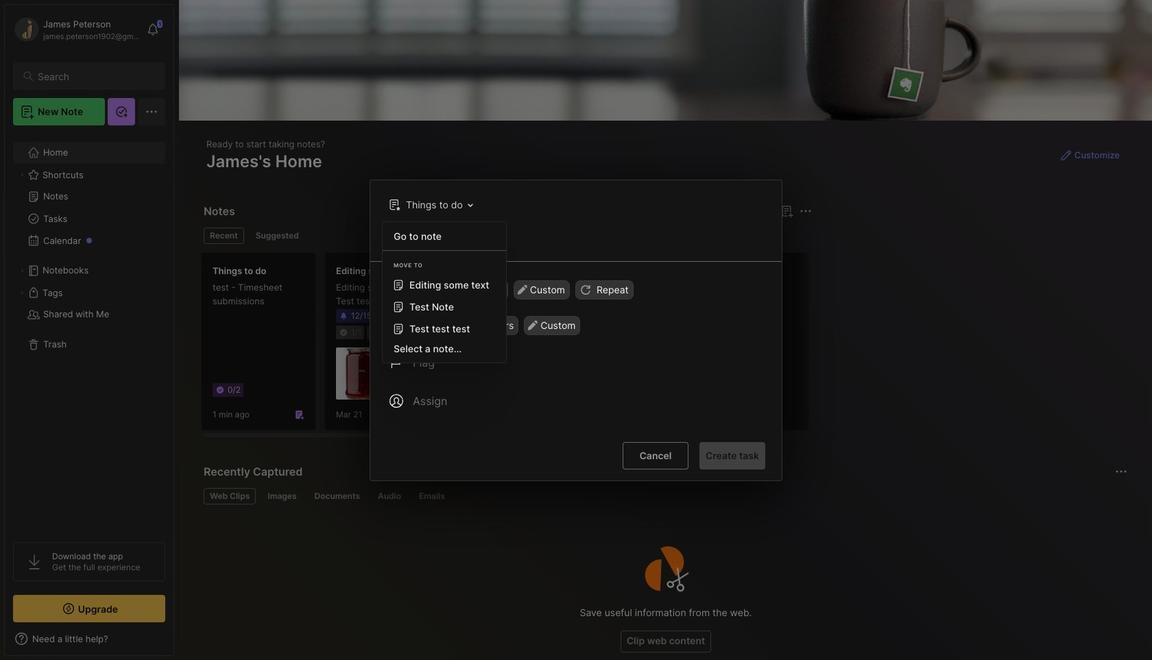 Task type: vqa. For each thing, say whether or not it's contained in the screenshot.
go to note or move task FIELD
yes



Task type: describe. For each thing, give the bounding box(es) containing it.
Enter task text field
[[412, 228, 766, 251]]

main element
[[0, 0, 178, 661]]

tree inside main element
[[5, 134, 174, 530]]

expand tags image
[[18, 289, 26, 297]]

thumbnail image
[[336, 348, 388, 400]]

none search field inside main element
[[38, 68, 153, 84]]



Task type: locate. For each thing, give the bounding box(es) containing it.
row group
[[201, 252, 1152, 439]]

1 tab list from the top
[[204, 228, 810, 244]]

Go to note or move task field
[[382, 194, 478, 214]]

0 vertical spatial tab list
[[204, 228, 810, 244]]

None search field
[[38, 68, 153, 84]]

2 tab list from the top
[[204, 488, 1126, 505]]

1 vertical spatial tab list
[[204, 488, 1126, 505]]

tree
[[5, 134, 174, 530]]

expand notebooks image
[[18, 267, 26, 275]]

tab list
[[204, 228, 810, 244], [204, 488, 1126, 505]]

Search text field
[[38, 70, 153, 83]]

tab
[[204, 228, 244, 244], [250, 228, 305, 244], [204, 488, 256, 505], [262, 488, 303, 505], [308, 488, 366, 505], [372, 488, 407, 505], [413, 488, 451, 505]]

dropdown list menu
[[383, 227, 506, 357]]



